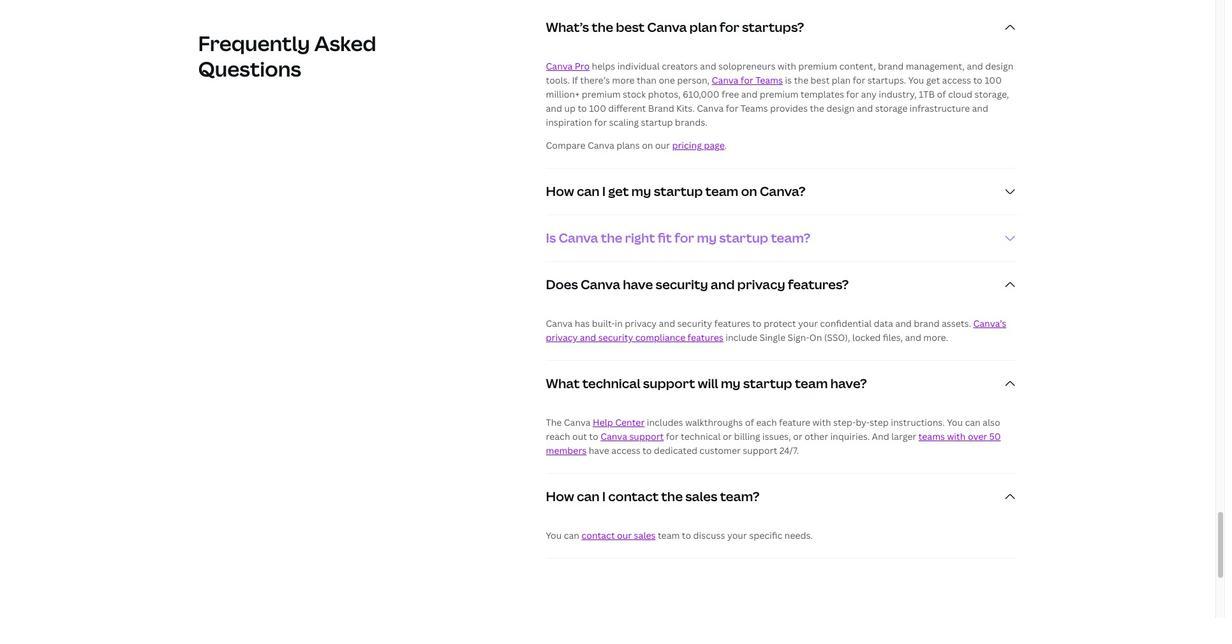Task type: locate. For each thing, give the bounding box(es) containing it.
sales up discuss
[[686, 488, 718, 505]]

or up customer in the bottom of the page
[[723, 431, 733, 443]]

have down the "right"
[[623, 276, 653, 293]]

0 horizontal spatial or
[[723, 431, 733, 443]]

can down compare
[[577, 183, 600, 200]]

canva's
[[974, 318, 1007, 330]]

0 vertical spatial sales
[[686, 488, 718, 505]]

0 vertical spatial have
[[623, 276, 653, 293]]

privacy right in
[[625, 318, 657, 330]]

of up billing
[[746, 417, 755, 429]]

1 horizontal spatial plan
[[832, 74, 851, 87]]

teams with over 50 members link
[[546, 431, 1002, 457]]

team left have?
[[795, 375, 828, 392]]

teams
[[919, 431, 946, 443]]

1 vertical spatial our
[[617, 530, 632, 542]]

can up "over"
[[966, 417, 981, 429]]

100 up the storage,
[[985, 74, 1002, 87]]

technical up have access to dedicated customer support 24/7.
[[681, 431, 721, 443]]

my for get
[[632, 183, 652, 200]]

support down 'canva support for technical or billing issues, or other inquiries. and larger'
[[743, 445, 778, 457]]

how for how can i get my startup team on canva?
[[546, 183, 575, 200]]

security inside dropdown button
[[656, 276, 709, 293]]

2 horizontal spatial team
[[795, 375, 828, 392]]

with up is
[[778, 60, 797, 72]]

assets.
[[942, 318, 972, 330]]

and right "files,"
[[906, 332, 922, 344]]

with inside includes walkthroughs of each feature with step-by-step instructions. you can also reach out to
[[813, 417, 832, 429]]

contact
[[609, 488, 659, 505], [582, 530, 615, 542]]

0 horizontal spatial brand
[[879, 60, 904, 72]]

sales down how can i contact the sales team?
[[634, 530, 656, 542]]

team for have?
[[795, 375, 828, 392]]

1 horizontal spatial sales
[[686, 488, 718, 505]]

team? up 'specific'
[[720, 488, 760, 505]]

teams down canva for teams link
[[741, 102, 768, 115]]

plans
[[617, 140, 640, 152]]

or down feature
[[794, 431, 803, 443]]

security for and
[[656, 276, 709, 293]]

startup down brand
[[641, 117, 673, 129]]

my down compare canva plans on our pricing page .
[[632, 183, 652, 200]]

center
[[616, 417, 645, 429]]

1 vertical spatial plan
[[832, 74, 851, 87]]

canva up tools. at the left of the page
[[546, 60, 573, 72]]

1 horizontal spatial or
[[794, 431, 803, 443]]

with inside teams with over 50 members
[[948, 431, 966, 443]]

with for feature
[[813, 417, 832, 429]]

startups.
[[868, 74, 907, 87]]

to
[[974, 74, 983, 87], [578, 102, 587, 115], [753, 318, 762, 330], [590, 431, 599, 443], [643, 445, 652, 457], [682, 530, 692, 542]]

1 vertical spatial best
[[811, 74, 830, 87]]

privacy
[[738, 276, 786, 293], [625, 318, 657, 330], [546, 332, 578, 344]]

1 horizontal spatial my
[[697, 230, 717, 247]]

0 vertical spatial on
[[642, 140, 653, 152]]

the down templates
[[810, 102, 825, 115]]

1 horizontal spatial of
[[938, 88, 947, 101]]

1 vertical spatial my
[[697, 230, 717, 247]]

contact inside how can i contact the sales team? dropdown button
[[609, 488, 659, 505]]

kits.
[[677, 102, 695, 115]]

0 horizontal spatial team
[[658, 530, 680, 542]]

teams inside is the best plan for startups. you get access to 100 million+ premium stock photos, 610,000 free and premium templates for any industry, 1tb of cloud storage, and up to 100 different brand kits. canva for teams provides the design and storage infrastructure and inspiration for scaling startup brands.
[[741, 102, 768, 115]]

access up cloud
[[943, 74, 972, 87]]

and
[[701, 60, 717, 72], [968, 60, 984, 72], [742, 88, 758, 101], [546, 102, 563, 115], [857, 102, 874, 115], [973, 102, 989, 115], [711, 276, 735, 293], [659, 318, 676, 330], [896, 318, 912, 330], [580, 332, 597, 344], [906, 332, 922, 344]]

0 horizontal spatial get
[[609, 183, 629, 200]]

1 horizontal spatial your
[[799, 318, 818, 330]]

how can i contact the sales team?
[[546, 488, 760, 505]]

2 i from the top
[[603, 488, 606, 505]]

0 vertical spatial i
[[603, 183, 606, 200]]

with for solopreneurs
[[778, 60, 797, 72]]

1 horizontal spatial design
[[986, 60, 1014, 72]]

how inside how can i get my startup team on canva? dropdown button
[[546, 183, 575, 200]]

on inside dropdown button
[[742, 183, 758, 200]]

2 how from the top
[[546, 488, 575, 505]]

610,000
[[683, 88, 720, 101]]

management,
[[906, 60, 965, 72]]

0 horizontal spatial plan
[[690, 19, 718, 36]]

canva down 610,000
[[697, 102, 724, 115]]

support
[[644, 375, 696, 392], [630, 431, 664, 443], [743, 445, 778, 457]]

100 right up
[[589, 102, 607, 115]]

1 vertical spatial teams
[[741, 102, 768, 115]]

0 vertical spatial best
[[616, 19, 645, 36]]

dedicated
[[654, 445, 698, 457]]

templates
[[801, 88, 845, 101]]

the right what's
[[592, 19, 614, 36]]

1 vertical spatial with
[[813, 417, 832, 429]]

canva
[[648, 19, 687, 36], [546, 60, 573, 72], [712, 74, 739, 87], [697, 102, 724, 115], [588, 140, 615, 152], [559, 230, 599, 247], [581, 276, 621, 293], [546, 318, 573, 330], [564, 417, 591, 429], [601, 431, 628, 443]]

2 horizontal spatial you
[[948, 417, 964, 429]]

technical up help center link
[[583, 375, 641, 392]]

0 vertical spatial design
[[986, 60, 1014, 72]]

canva left the has
[[546, 318, 573, 330]]

best up templates
[[811, 74, 830, 87]]

support left will
[[644, 375, 696, 392]]

include
[[726, 332, 758, 344]]

0 vertical spatial you
[[909, 74, 925, 87]]

security inside canva's privacy and security compliance features
[[599, 332, 634, 344]]

0 vertical spatial technical
[[583, 375, 641, 392]]

features left include
[[688, 332, 724, 344]]

specific
[[750, 530, 783, 542]]

1 vertical spatial access
[[612, 445, 641, 457]]

with
[[778, 60, 797, 72], [813, 417, 832, 429], [948, 431, 966, 443]]

0 horizontal spatial you
[[546, 530, 562, 542]]

sales
[[686, 488, 718, 505], [634, 530, 656, 542]]

with up other
[[813, 417, 832, 429]]

0 horizontal spatial design
[[827, 102, 855, 115]]

2 horizontal spatial with
[[948, 431, 966, 443]]

teams with over 50 members
[[546, 431, 1002, 457]]

provides
[[771, 102, 808, 115]]

design up the storage,
[[986, 60, 1014, 72]]

our left pricing
[[656, 140, 670, 152]]

my
[[632, 183, 652, 200], [697, 230, 717, 247], [721, 375, 741, 392]]

best inside is the best plan for startups. you get access to 100 million+ premium stock photos, 610,000 free and premium templates for any industry, 1tb of cloud storage, and up to 100 different brand kits. canva for teams provides the design and storage infrastructure and inspiration for scaling startup brands.
[[811, 74, 830, 87]]

canva pro
[[546, 60, 590, 72]]

design down templates
[[827, 102, 855, 115]]

best inside dropdown button
[[616, 19, 645, 36]]

1 horizontal spatial access
[[943, 74, 972, 87]]

scaling
[[609, 117, 639, 129]]

with left "over"
[[948, 431, 966, 443]]

0 horizontal spatial my
[[632, 183, 652, 200]]

to right the out at the bottom of the page
[[590, 431, 599, 443]]

1 vertical spatial design
[[827, 102, 855, 115]]

your
[[799, 318, 818, 330], [728, 530, 748, 542]]

0 vertical spatial access
[[943, 74, 972, 87]]

teams left is
[[756, 74, 783, 87]]

page
[[704, 140, 725, 152]]

canva right is
[[559, 230, 599, 247]]

i down compare canva plans on our pricing page .
[[603, 183, 606, 200]]

my right "fit"
[[697, 230, 717, 247]]

canva up creators
[[648, 19, 687, 36]]

1 vertical spatial get
[[609, 183, 629, 200]]

privacy down the has
[[546, 332, 578, 344]]

our down how can i contact the sales team?
[[617, 530, 632, 542]]

0 horizontal spatial with
[[778, 60, 797, 72]]

team down .
[[706, 183, 739, 200]]

2 or from the left
[[794, 431, 803, 443]]

1 horizontal spatial 100
[[985, 74, 1002, 87]]

walkthroughs
[[686, 417, 743, 429]]

canva support link
[[601, 431, 664, 443]]

1 how from the top
[[546, 183, 575, 200]]

0 horizontal spatial on
[[642, 140, 653, 152]]

.
[[725, 140, 727, 152]]

and inside canva's privacy and security compliance features
[[580, 332, 597, 344]]

can inside includes walkthroughs of each feature with step-by-step instructions. you can also reach out to
[[966, 417, 981, 429]]

plan up creators
[[690, 19, 718, 36]]

1 vertical spatial on
[[742, 183, 758, 200]]

and down canva for teams at the top right
[[742, 88, 758, 101]]

team left discuss
[[658, 530, 680, 542]]

each
[[757, 417, 777, 429]]

0 vertical spatial of
[[938, 88, 947, 101]]

2 horizontal spatial my
[[721, 375, 741, 392]]

sign-
[[788, 332, 810, 344]]

feature
[[780, 417, 811, 429]]

1 vertical spatial technical
[[681, 431, 721, 443]]

canva support for technical or billing issues, or other inquiries. and larger
[[601, 431, 919, 443]]

and down the storage,
[[973, 102, 989, 115]]

security down in
[[599, 332, 634, 344]]

1 horizontal spatial on
[[742, 183, 758, 200]]

you inside is the best plan for startups. you get access to 100 million+ premium stock photos, 610,000 free and premium templates for any industry, 1tb of cloud storage, and up to 100 different brand kits. canva for teams provides the design and storage infrastructure and inspiration for scaling startup brands.
[[909, 74, 925, 87]]

best up individual
[[616, 19, 645, 36]]

can left contact our sales link
[[564, 530, 580, 542]]

0 horizontal spatial have
[[589, 445, 610, 457]]

0 vertical spatial your
[[799, 318, 818, 330]]

team
[[706, 183, 739, 200], [795, 375, 828, 392], [658, 530, 680, 542]]

infrastructure
[[910, 102, 971, 115]]

0 horizontal spatial technical
[[583, 375, 641, 392]]

brand up more.
[[914, 318, 940, 330]]

0 horizontal spatial privacy
[[546, 332, 578, 344]]

features
[[715, 318, 751, 330], [688, 332, 724, 344]]

and
[[873, 431, 890, 443]]

0 horizontal spatial your
[[728, 530, 748, 542]]

2 horizontal spatial privacy
[[738, 276, 786, 293]]

how can i get my startup team on canva? button
[[546, 169, 1018, 215]]

premium up templates
[[799, 60, 838, 72]]

2 vertical spatial security
[[599, 332, 634, 344]]

premium down there's
[[582, 88, 621, 101]]

2 vertical spatial team
[[658, 530, 680, 542]]

security up compliance
[[678, 318, 713, 330]]

get down plans
[[609, 183, 629, 200]]

0 horizontal spatial access
[[612, 445, 641, 457]]

contact our sales link
[[582, 530, 656, 542]]

brand inside helps individual creators and solopreneurs with premium content, brand management, and design tools. if there's more than one person,
[[879, 60, 904, 72]]

and up cloud
[[968, 60, 984, 72]]

the
[[546, 417, 562, 429]]

of inside is the best plan for startups. you get access to 100 million+ premium stock photos, 610,000 free and premium templates for any industry, 1tb of cloud storage, and up to 100 different brand kits. canva for teams provides the design and storage infrastructure and inspiration for scaling startup brands.
[[938, 88, 947, 101]]

team?
[[771, 230, 811, 247], [720, 488, 760, 505]]

members
[[546, 445, 587, 457]]

solopreneurs
[[719, 60, 776, 72]]

or
[[723, 431, 733, 443], [794, 431, 803, 443]]

your right discuss
[[728, 530, 748, 542]]

the canva help center
[[546, 417, 645, 429]]

1 vertical spatial team?
[[720, 488, 760, 505]]

1 i from the top
[[603, 183, 606, 200]]

fit
[[658, 230, 672, 247]]

of inside includes walkthroughs of each feature with step-by-step instructions. you can also reach out to
[[746, 417, 755, 429]]

have down the canva help center
[[589, 445, 610, 457]]

premium
[[799, 60, 838, 72], [582, 88, 621, 101], [760, 88, 799, 101]]

for down the 'content,' at the right of the page
[[853, 74, 866, 87]]

include single sign-on (sso), locked files, and more.
[[724, 332, 949, 344]]

0 horizontal spatial team?
[[720, 488, 760, 505]]

how inside how can i contact the sales team? dropdown button
[[546, 488, 575, 505]]

brand
[[879, 60, 904, 72], [914, 318, 940, 330]]

includes walkthroughs of each feature with step-by-step instructions. you can also reach out to
[[546, 417, 1001, 443]]

help
[[593, 417, 613, 429]]

0 vertical spatial privacy
[[738, 276, 786, 293]]

get down management,
[[927, 74, 941, 87]]

what's the best canva plan for startups?
[[546, 19, 805, 36]]

0 vertical spatial teams
[[756, 74, 783, 87]]

right
[[625, 230, 656, 247]]

1 horizontal spatial technical
[[681, 431, 721, 443]]

with inside helps individual creators and solopreneurs with premium content, brand management, and design tools. if there's more than one person,
[[778, 60, 797, 72]]

0 vertical spatial plan
[[690, 19, 718, 36]]

is canva the right fit for my startup team?
[[546, 230, 811, 247]]

0 vertical spatial 100
[[985, 74, 1002, 87]]

features up include
[[715, 318, 751, 330]]

0 vertical spatial security
[[656, 276, 709, 293]]

1 vertical spatial brand
[[914, 318, 940, 330]]

1 vertical spatial of
[[746, 417, 755, 429]]

2 vertical spatial support
[[743, 445, 778, 457]]

0 vertical spatial how
[[546, 183, 575, 200]]

also
[[983, 417, 1001, 429]]

technical inside dropdown button
[[583, 375, 641, 392]]

0 vertical spatial contact
[[609, 488, 659, 505]]

0 vertical spatial support
[[644, 375, 696, 392]]

0 horizontal spatial best
[[616, 19, 645, 36]]

1 horizontal spatial with
[[813, 417, 832, 429]]

frequently
[[198, 29, 310, 57]]

access
[[943, 74, 972, 87], [612, 445, 641, 457]]

2 vertical spatial privacy
[[546, 332, 578, 344]]

1 vertical spatial sales
[[634, 530, 656, 542]]

0 horizontal spatial sales
[[634, 530, 656, 542]]

startup up the each
[[744, 375, 793, 392]]

0 horizontal spatial our
[[617, 530, 632, 542]]

access down canva support link
[[612, 445, 641, 457]]

photos,
[[648, 88, 681, 101]]

0 horizontal spatial of
[[746, 417, 755, 429]]

you inside includes walkthroughs of each feature with step-by-step instructions. you can also reach out to
[[948, 417, 964, 429]]

how down members
[[546, 488, 575, 505]]

1 vertical spatial i
[[603, 488, 606, 505]]

to up include
[[753, 318, 762, 330]]

0 vertical spatial team
[[706, 183, 739, 200]]

1 horizontal spatial get
[[927, 74, 941, 87]]

privacy up canva has built-in privacy and security features to protect your confidential data and brand assets.
[[738, 276, 786, 293]]

i for get
[[603, 183, 606, 200]]

storage
[[876, 102, 908, 115]]

for down "solopreneurs"
[[741, 74, 754, 87]]

0 vertical spatial my
[[632, 183, 652, 200]]

pricing
[[673, 140, 702, 152]]

0 vertical spatial with
[[778, 60, 797, 72]]

canva for teams link
[[712, 74, 783, 87]]

my right will
[[721, 375, 741, 392]]

privacy inside canva's privacy and security compliance features
[[546, 332, 578, 344]]

can up contact our sales link
[[577, 488, 600, 505]]

1 vertical spatial privacy
[[625, 318, 657, 330]]

canva inside is the best plan for startups. you get access to 100 million+ premium stock photos, 610,000 free and premium templates for any industry, 1tb of cloud storage, and up to 100 different brand kits. canva for teams provides the design and storage infrastructure and inspiration for scaling startup brands.
[[697, 102, 724, 115]]

2 vertical spatial with
[[948, 431, 966, 443]]

0 vertical spatial features
[[715, 318, 751, 330]]

0 vertical spatial team?
[[771, 230, 811, 247]]

compliance
[[636, 332, 686, 344]]

1 horizontal spatial best
[[811, 74, 830, 87]]

canva right does
[[581, 276, 621, 293]]

your up on
[[799, 318, 818, 330]]

on
[[642, 140, 653, 152], [742, 183, 758, 200]]

and up canva has built-in privacy and security features to protect your confidential data and brand assets.
[[711, 276, 735, 293]]

security down is canva the right fit for my startup team?
[[656, 276, 709, 293]]

pro
[[575, 60, 590, 72]]

of up infrastructure
[[938, 88, 947, 101]]

i
[[603, 183, 606, 200], [603, 488, 606, 505]]

brand up startups.
[[879, 60, 904, 72]]

1 vertical spatial features
[[688, 332, 724, 344]]

privacy inside dropdown button
[[738, 276, 786, 293]]

support inside dropdown button
[[644, 375, 696, 392]]

100
[[985, 74, 1002, 87], [589, 102, 607, 115]]

security
[[656, 276, 709, 293], [678, 318, 713, 330], [599, 332, 634, 344]]

1 horizontal spatial team
[[706, 183, 739, 200]]

i up contact our sales link
[[603, 488, 606, 505]]

1 vertical spatial you
[[948, 417, 964, 429]]

on right plans
[[642, 140, 653, 152]]

0 vertical spatial get
[[927, 74, 941, 87]]

of
[[938, 88, 947, 101], [746, 417, 755, 429]]

security for compliance
[[599, 332, 634, 344]]

team? down how can i get my startup team on canva? dropdown button
[[771, 230, 811, 247]]

the right is
[[795, 74, 809, 87]]

1 horizontal spatial you
[[909, 74, 925, 87]]

0 vertical spatial our
[[656, 140, 670, 152]]



Task type: vqa. For each thing, say whether or not it's contained in the screenshot.
2nd wanting from the right
no



Task type: describe. For each thing, give the bounding box(es) containing it.
how for how can i contact the sales team?
[[546, 488, 575, 505]]

data
[[874, 318, 894, 330]]

1 or from the left
[[723, 431, 733, 443]]

best for plan
[[811, 74, 830, 87]]

best for canva
[[616, 19, 645, 36]]

pricing page link
[[673, 140, 725, 152]]

asked
[[314, 29, 377, 57]]

for right "fit"
[[675, 230, 695, 247]]

individual
[[618, 60, 660, 72]]

brands.
[[675, 117, 708, 129]]

my for will
[[721, 375, 741, 392]]

24/7.
[[780, 445, 799, 457]]

by-
[[856, 417, 870, 429]]

brand
[[649, 102, 675, 115]]

features inside canva's privacy and security compliance features
[[688, 332, 724, 344]]

team for on
[[706, 183, 739, 200]]

1 horizontal spatial privacy
[[625, 318, 657, 330]]

access inside is the best plan for startups. you get access to 100 million+ premium stock photos, 610,000 free and premium templates for any industry, 1tb of cloud storage, and up to 100 different brand kits. canva for teams provides the design and storage infrastructure and inspiration for scaling startup brands.
[[943, 74, 972, 87]]

how can i contact the sales team? button
[[546, 474, 1018, 520]]

what's
[[546, 19, 589, 36]]

more.
[[924, 332, 949, 344]]

have?
[[831, 375, 868, 392]]

for left scaling
[[595, 117, 607, 129]]

files,
[[883, 332, 903, 344]]

get inside is the best plan for startups. you get access to 100 million+ premium stock photos, 610,000 free and premium templates for any industry, 1tb of cloud storage, and up to 100 different brand kits. canva for teams provides the design and storage infrastructure and inspiration for scaling startup brands.
[[927, 74, 941, 87]]

needs.
[[785, 530, 813, 542]]

2 vertical spatial you
[[546, 530, 562, 542]]

instructions.
[[891, 417, 946, 429]]

compare
[[546, 140, 586, 152]]

inquiries.
[[831, 431, 870, 443]]

to right up
[[578, 102, 587, 115]]

cloud
[[949, 88, 973, 101]]

up
[[565, 102, 576, 115]]

for up "solopreneurs"
[[720, 19, 740, 36]]

and inside dropdown button
[[711, 276, 735, 293]]

and up "files,"
[[896, 318, 912, 330]]

premium down is
[[760, 88, 799, 101]]

than
[[637, 74, 657, 87]]

content,
[[840, 60, 876, 72]]

locked
[[853, 332, 881, 344]]

canva for teams
[[712, 74, 783, 87]]

and left up
[[546, 102, 563, 115]]

for down free
[[726, 102, 739, 115]]

1 vertical spatial have
[[589, 445, 610, 457]]

canva's privacy and security compliance features link
[[546, 318, 1007, 344]]

startups?
[[743, 19, 805, 36]]

can for how can i contact the sales team?
[[577, 488, 600, 505]]

does canva have security and privacy features?
[[546, 276, 849, 293]]

person,
[[678, 74, 710, 87]]

and up person,
[[701, 60, 717, 72]]

step-
[[834, 417, 856, 429]]

there's
[[581, 74, 610, 87]]

1 horizontal spatial team?
[[771, 230, 811, 247]]

storage,
[[975, 88, 1010, 101]]

canva up the out at the bottom of the page
[[564, 417, 591, 429]]

any
[[862, 88, 877, 101]]

to inside includes walkthroughs of each feature with step-by-step instructions. you can also reach out to
[[590, 431, 599, 443]]

has
[[575, 318, 590, 330]]

1tb
[[919, 88, 935, 101]]

canva?
[[760, 183, 806, 200]]

the up you can contact our sales team to discuss your specific needs.
[[662, 488, 683, 505]]

other
[[805, 431, 829, 443]]

free
[[722, 88, 740, 101]]

million+
[[546, 88, 580, 101]]

for up the dedicated
[[666, 431, 679, 443]]

startup up is canva the right fit for my startup team?
[[654, 183, 703, 200]]

1 vertical spatial contact
[[582, 530, 615, 542]]

tools.
[[546, 74, 570, 87]]

billing
[[735, 431, 761, 443]]

compare canva plans on our pricing page .
[[546, 140, 727, 152]]

questions
[[198, 55, 301, 82]]

can for how can i get my startup team on canva?
[[577, 183, 600, 200]]

canva up free
[[712, 74, 739, 87]]

does canva have security and privacy features? button
[[546, 262, 1018, 308]]

50
[[990, 431, 1002, 443]]

(sso),
[[825, 332, 851, 344]]

and down any
[[857, 102, 874, 115]]

premium inside helps individual creators and solopreneurs with premium content, brand management, and design tools. if there's more than one person,
[[799, 60, 838, 72]]

the left the "right"
[[601, 230, 623, 247]]

features?
[[788, 276, 849, 293]]

protect
[[764, 318, 797, 330]]

have access to dedicated customer support 24/7.
[[587, 445, 799, 457]]

customer
[[700, 445, 741, 457]]

have inside dropdown button
[[623, 276, 653, 293]]

helps individual creators and solopreneurs with premium content, brand management, and design tools. if there's more than one person,
[[546, 60, 1014, 87]]

canva left plans
[[588, 140, 615, 152]]

design inside is the best plan for startups. you get access to 100 million+ premium stock photos, 610,000 free and premium templates for any industry, 1tb of cloud storage, and up to 100 different brand kits. canva for teams provides the design and storage infrastructure and inspiration for scaling startup brands.
[[827, 102, 855, 115]]

startup inside is the best plan for startups. you get access to 100 million+ premium stock photos, 610,000 free and premium templates for any industry, 1tb of cloud storage, and up to 100 different brand kits. canva for teams provides the design and storage infrastructure and inspiration for scaling startup brands.
[[641, 117, 673, 129]]

helps
[[592, 60, 616, 72]]

discuss
[[694, 530, 726, 542]]

sales inside dropdown button
[[686, 488, 718, 505]]

plan inside is the best plan for startups. you get access to 100 million+ premium stock photos, 610,000 free and premium templates for any industry, 1tb of cloud storage, and up to 100 different brand kits. canva for teams provides the design and storage infrastructure and inspiration for scaling startup brands.
[[832, 74, 851, 87]]

does
[[546, 276, 578, 293]]

includes
[[647, 417, 684, 429]]

what technical support will my startup team have?
[[546, 375, 868, 392]]

to up the storage,
[[974, 74, 983, 87]]

step
[[870, 417, 889, 429]]

0 horizontal spatial 100
[[589, 102, 607, 115]]

to down canva support link
[[643, 445, 652, 457]]

1 horizontal spatial brand
[[914, 318, 940, 330]]

is
[[546, 230, 556, 247]]

what
[[546, 375, 580, 392]]

to left discuss
[[682, 530, 692, 542]]

out
[[573, 431, 587, 443]]

design inside helps individual creators and solopreneurs with premium content, brand management, and design tools. if there's more than one person,
[[986, 60, 1014, 72]]

how can i get my startup team on canva?
[[546, 183, 806, 200]]

more
[[613, 74, 635, 87]]

plan inside dropdown button
[[690, 19, 718, 36]]

built-
[[592, 318, 615, 330]]

1 horizontal spatial our
[[656, 140, 670, 152]]

startup down how can i get my startup team on canva? dropdown button
[[720, 230, 769, 247]]

industry,
[[879, 88, 917, 101]]

for left any
[[847, 88, 860, 101]]

larger
[[892, 431, 917, 443]]

i for contact
[[603, 488, 606, 505]]

1 vertical spatial your
[[728, 530, 748, 542]]

get inside dropdown button
[[609, 183, 629, 200]]

1 vertical spatial support
[[630, 431, 664, 443]]

is the best plan for startups. you get access to 100 million+ premium stock photos, 610,000 free and premium templates for any industry, 1tb of cloud storage, and up to 100 different brand kits. canva for teams provides the design and storage infrastructure and inspiration for scaling startup brands.
[[546, 74, 1010, 129]]

can for you can contact our sales team to discuss your specific needs.
[[564, 530, 580, 542]]

will
[[698, 375, 719, 392]]

1 vertical spatial security
[[678, 318, 713, 330]]

canva down help center link
[[601, 431, 628, 443]]

is
[[786, 74, 792, 87]]

over
[[969, 431, 988, 443]]

and up compliance
[[659, 318, 676, 330]]

is canva the right fit for my startup team? button
[[546, 215, 1018, 261]]

canva pro link
[[546, 60, 590, 72]]

canva's privacy and security compliance features
[[546, 318, 1007, 344]]



